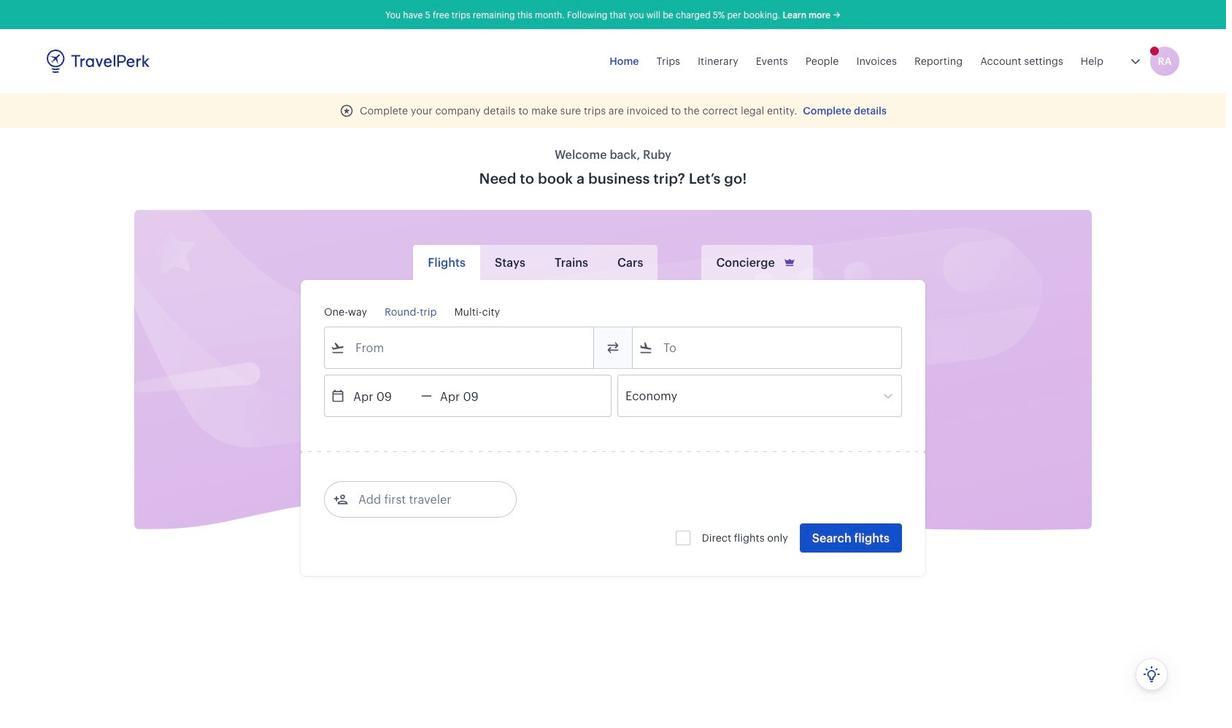 Task type: describe. For each thing, give the bounding box(es) containing it.
Depart text field
[[345, 376, 421, 417]]

From search field
[[345, 337, 574, 360]]



Task type: vqa. For each thing, say whether or not it's contained in the screenshot.
Move forward to switch to the next month. image at the bottom of page
no



Task type: locate. For each thing, give the bounding box(es) containing it.
Return text field
[[432, 376, 508, 417]]

Add first traveler search field
[[348, 488, 500, 512]]

To search field
[[653, 337, 883, 360]]



